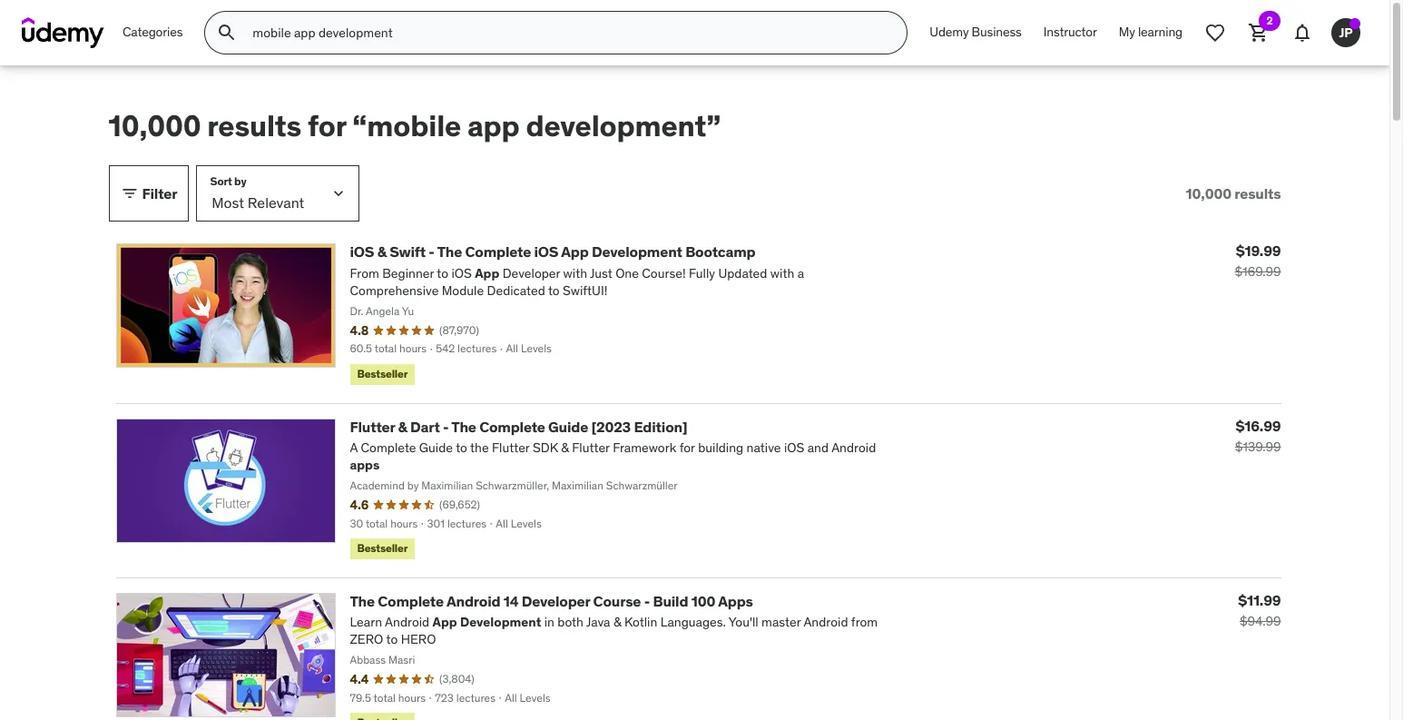 Task type: locate. For each thing, give the bounding box(es) containing it.
2 horizontal spatial -
[[644, 592, 650, 610]]

ios & swift - the complete ios app development bootcamp
[[350, 243, 756, 261]]

learning
[[1139, 24, 1183, 40]]

0 horizontal spatial -
[[429, 243, 435, 261]]

my
[[1120, 24, 1136, 40]]

1 vertical spatial the
[[452, 417, 477, 435]]

jp
[[1340, 24, 1354, 40]]

0 vertical spatial the
[[437, 243, 462, 261]]

"mobile
[[353, 107, 461, 144]]

course
[[594, 592, 641, 610]]

results for 10,000 results for "mobile app development"
[[207, 107, 302, 144]]

filter button
[[109, 166, 189, 222]]

udemy business
[[930, 24, 1022, 40]]

1 vertical spatial 10,000
[[1187, 184, 1232, 202]]

$16.99
[[1236, 416, 1282, 435]]

categories
[[123, 24, 183, 40]]

0 vertical spatial complete
[[465, 243, 531, 261]]

&
[[377, 243, 387, 261], [398, 417, 408, 435]]

0 horizontal spatial results
[[207, 107, 302, 144]]

development
[[592, 243, 683, 261]]

bootcamp
[[686, 243, 756, 261]]

business
[[972, 24, 1022, 40]]

0 vertical spatial -
[[429, 243, 435, 261]]

small image
[[120, 185, 138, 203]]

the complete android 14 developer course - build 100 apps
[[350, 592, 753, 610]]

categories button
[[112, 11, 194, 54]]

-
[[429, 243, 435, 261], [443, 417, 449, 435], [644, 592, 650, 610]]

0 horizontal spatial ios
[[350, 243, 374, 261]]

flutter
[[350, 417, 395, 435]]

0 vertical spatial 10,000
[[109, 107, 201, 144]]

ios
[[350, 243, 374, 261], [534, 243, 559, 261]]

ios left swift
[[350, 243, 374, 261]]

ios left app
[[534, 243, 559, 261]]

flutter & dart - the complete guide [2023 edition]
[[350, 417, 688, 435]]

results up $19.99
[[1235, 184, 1282, 202]]

1 horizontal spatial results
[[1235, 184, 1282, 202]]

1 vertical spatial results
[[1235, 184, 1282, 202]]

complete left android
[[378, 592, 444, 610]]

app
[[468, 107, 520, 144]]

1 vertical spatial complete
[[480, 417, 546, 435]]

complete left app
[[465, 243, 531, 261]]

udemy business link
[[919, 11, 1033, 54]]

edition]
[[634, 417, 688, 435]]

2 vertical spatial -
[[644, 592, 650, 610]]

developer
[[522, 592, 591, 610]]

complete
[[465, 243, 531, 261], [480, 417, 546, 435], [378, 592, 444, 610]]

notifications image
[[1292, 22, 1314, 44]]

results inside status
[[1235, 184, 1282, 202]]

build
[[653, 592, 689, 610]]

results
[[207, 107, 302, 144], [1235, 184, 1282, 202]]

- right swift
[[429, 243, 435, 261]]

10,000 inside status
[[1187, 184, 1232, 202]]

& left dart
[[398, 417, 408, 435]]

flutter & dart - the complete guide [2023 edition] link
[[350, 417, 688, 435]]

1 ios from the left
[[350, 243, 374, 261]]

0 vertical spatial results
[[207, 107, 302, 144]]

$11.99 $94.99
[[1239, 591, 1282, 629]]

2 link
[[1238, 11, 1281, 54]]

[2023
[[592, 417, 631, 435]]

& left swift
[[377, 243, 387, 261]]

1 horizontal spatial ios
[[534, 243, 559, 261]]

14
[[504, 592, 519, 610]]

instructor link
[[1033, 11, 1109, 54]]

$139.99
[[1236, 438, 1282, 455]]

complete left the guide in the bottom left of the page
[[480, 417, 546, 435]]

$16.99 $139.99
[[1236, 416, 1282, 455]]

2 ios from the left
[[534, 243, 559, 261]]

1 horizontal spatial 10,000
[[1187, 184, 1232, 202]]

2 vertical spatial complete
[[378, 592, 444, 610]]

the for dart
[[452, 417, 477, 435]]

0 horizontal spatial 10,000
[[109, 107, 201, 144]]

wishlist image
[[1205, 22, 1227, 44]]

results left the for
[[207, 107, 302, 144]]

$19.99 $169.99
[[1235, 242, 1282, 280]]

app
[[561, 243, 589, 261]]

0 vertical spatial &
[[377, 243, 387, 261]]

0 horizontal spatial &
[[377, 243, 387, 261]]

for
[[308, 107, 346, 144]]

android
[[447, 592, 501, 610]]

1 vertical spatial -
[[443, 417, 449, 435]]

1 horizontal spatial &
[[398, 417, 408, 435]]

2
[[1267, 14, 1274, 27]]

swift
[[390, 243, 426, 261]]

- right dart
[[443, 417, 449, 435]]

10,000 for 10,000 results for "mobile app development"
[[109, 107, 201, 144]]

udemy image
[[22, 17, 104, 48]]

the
[[437, 243, 462, 261], [452, 417, 477, 435], [350, 592, 375, 610]]

1 horizontal spatial -
[[443, 417, 449, 435]]

my learning
[[1120, 24, 1183, 40]]

1 vertical spatial &
[[398, 417, 408, 435]]

- left build on the left bottom of page
[[644, 592, 650, 610]]

10,000
[[109, 107, 201, 144], [1187, 184, 1232, 202]]



Task type: vqa. For each thing, say whether or not it's contained in the screenshot.
To to the top
no



Task type: describe. For each thing, give the bounding box(es) containing it.
my learning link
[[1109, 11, 1194, 54]]

apps
[[719, 592, 753, 610]]

the complete android 14 developer course - build 100 apps link
[[350, 592, 753, 610]]

10,000 results status
[[1187, 184, 1282, 202]]

ios & swift - the complete ios app development bootcamp link
[[350, 243, 756, 261]]

you have alerts image
[[1350, 18, 1361, 29]]

$94.99
[[1240, 613, 1282, 629]]

filter
[[142, 184, 177, 202]]

10,000 results for "mobile app development"
[[109, 107, 721, 144]]

10,000 results
[[1187, 184, 1282, 202]]

2 vertical spatial the
[[350, 592, 375, 610]]

development"
[[526, 107, 721, 144]]

jp link
[[1325, 11, 1369, 54]]

& for ios
[[377, 243, 387, 261]]

results for 10,000 results
[[1235, 184, 1282, 202]]

& for flutter
[[398, 417, 408, 435]]

the for swift
[[437, 243, 462, 261]]

- for swift
[[429, 243, 435, 261]]

10,000 for 10,000 results
[[1187, 184, 1232, 202]]

complete for guide
[[480, 417, 546, 435]]

$11.99
[[1239, 591, 1282, 609]]

Search for anything text field
[[249, 17, 886, 48]]

submit search image
[[216, 22, 238, 44]]

complete for ios
[[465, 243, 531, 261]]

udemy
[[930, 24, 969, 40]]

instructor
[[1044, 24, 1098, 40]]

shopping cart with 2 items image
[[1249, 22, 1270, 44]]

$169.99
[[1235, 264, 1282, 280]]

100
[[692, 592, 716, 610]]

$19.99
[[1237, 242, 1282, 260]]

guide
[[549, 417, 589, 435]]

- for dart
[[443, 417, 449, 435]]

dart
[[411, 417, 440, 435]]



